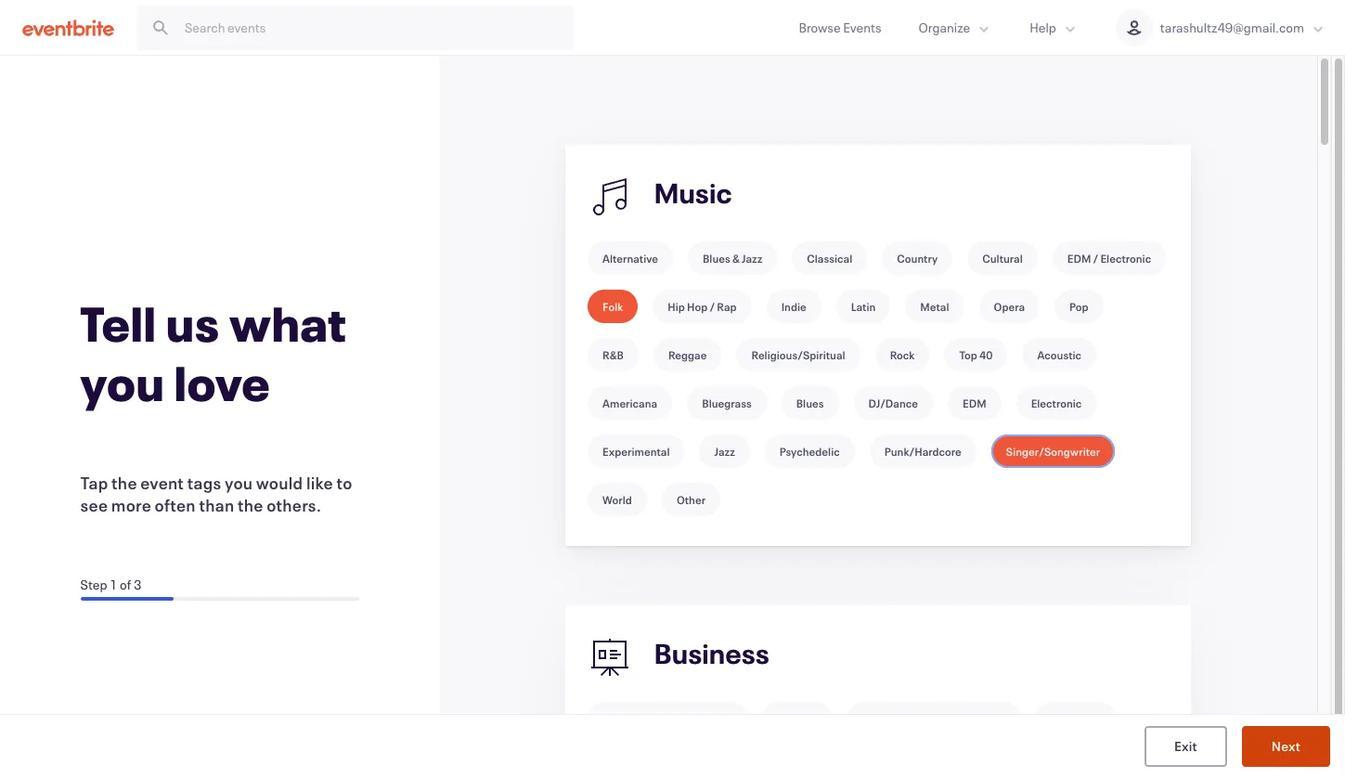Task type: vqa. For each thing, say whether or not it's contained in the screenshot.
GO
no



Task type: locate. For each thing, give the bounding box(es) containing it.
alternative
[[603, 251, 659, 266]]

than
[[199, 494, 235, 516]]

rock button
[[876, 338, 930, 372]]

0 horizontal spatial &
[[649, 712, 656, 726]]

0 horizontal spatial you
[[80, 351, 165, 414]]

0 vertical spatial jazz
[[742, 251, 763, 266]]

& left small
[[649, 712, 656, 726]]

pop
[[1070, 299, 1089, 314]]

0 horizontal spatial /
[[710, 299, 715, 314]]

0 vertical spatial edm
[[1068, 251, 1092, 266]]

/ left rap
[[710, 299, 715, 314]]

business inside startups & small business button
[[688, 712, 733, 726]]

edm down the top 40
[[963, 396, 987, 411]]

rock
[[890, 347, 915, 362]]

business right small
[[688, 712, 733, 726]]

edm for edm
[[963, 396, 987, 411]]

edm up pop button
[[1068, 251, 1092, 266]]

browse events
[[799, 19, 882, 36]]

tap
[[80, 471, 108, 494]]

edm inside button
[[1068, 251, 1092, 266]]

progressbar image
[[80, 597, 173, 601]]

startups & small business
[[603, 712, 733, 726]]

psychedelic button
[[765, 435, 855, 468]]

indie button
[[767, 290, 822, 323]]

metal button
[[906, 290, 965, 323]]

1 vertical spatial business
[[688, 712, 733, 726]]

religious/spiritual
[[752, 347, 846, 362]]

0 horizontal spatial jazz
[[715, 444, 735, 459]]

music
[[655, 175, 733, 211]]

1 horizontal spatial edm
[[1068, 251, 1092, 266]]

blues button
[[782, 386, 839, 420]]

environment & sustainability button
[[847, 702, 1021, 736]]

bluegrass button
[[688, 386, 767, 420]]

other
[[677, 492, 706, 507]]

see
[[80, 494, 108, 516]]

the
[[112, 471, 137, 494], [238, 494, 263, 516]]

/
[[1094, 251, 1099, 266], [710, 299, 715, 314]]

1 horizontal spatial you
[[225, 471, 253, 494]]

& up rap
[[733, 251, 740, 266]]

& for jazz
[[733, 251, 740, 266]]

electronic up pop button
[[1101, 251, 1152, 266]]

environment & sustainability
[[862, 712, 1006, 726]]

you right tags
[[225, 471, 253, 494]]

would
[[256, 471, 303, 494]]

0 vertical spatial electronic
[[1101, 251, 1152, 266]]

& right environment
[[928, 712, 935, 726]]

1 vertical spatial jazz
[[715, 444, 735, 459]]

organize
[[919, 19, 971, 36]]

0 horizontal spatial electronic
[[1032, 396, 1083, 411]]

electronic button
[[1017, 386, 1097, 420]]

tell
[[80, 291, 157, 354]]

alternative button
[[588, 242, 673, 275]]

tarashultz49@gmail.com
[[1161, 19, 1305, 36]]

&
[[733, 251, 740, 266], [649, 712, 656, 726], [928, 712, 935, 726]]

world button
[[588, 483, 647, 516]]

business up small
[[655, 636, 770, 672]]

startups & small business button
[[588, 702, 748, 736]]

electronic
[[1101, 251, 1152, 266], [1032, 396, 1083, 411]]

you inside tell us what you love
[[80, 351, 165, 414]]

small
[[658, 712, 686, 726]]

exit
[[1175, 737, 1198, 755]]

the right tap
[[112, 471, 137, 494]]

0 horizontal spatial edm
[[963, 396, 987, 411]]

edm
[[1068, 251, 1092, 266], [963, 396, 987, 411]]

top
[[960, 347, 978, 362]]

punk/hardcore button
[[870, 435, 977, 468]]

love
[[174, 351, 271, 414]]

/ up pop button
[[1094, 251, 1099, 266]]

blues inside blues & jazz button
[[703, 251, 731, 266]]

edm inside button
[[963, 396, 987, 411]]

americana
[[603, 396, 658, 411]]

us
[[166, 291, 220, 354]]

1 horizontal spatial /
[[1094, 251, 1099, 266]]

educators
[[1051, 712, 1102, 726]]

0 vertical spatial you
[[80, 351, 165, 414]]

0 horizontal spatial blues
[[703, 251, 731, 266]]

jazz
[[742, 251, 763, 266], [715, 444, 735, 459]]

psychedelic
[[780, 444, 840, 459]]

progressbar progress bar
[[80, 597, 359, 601]]

country
[[898, 251, 938, 266]]

blues inside blues button
[[797, 396, 824, 411]]

1 horizontal spatial &
[[733, 251, 740, 266]]

1 vertical spatial blues
[[797, 396, 824, 411]]

punk/hardcore
[[885, 444, 962, 459]]

you
[[80, 351, 165, 414], [225, 471, 253, 494]]

edm / electronic
[[1068, 251, 1152, 266]]

electronic down acoustic
[[1032, 396, 1083, 411]]

dj/dance button
[[854, 386, 934, 420]]

r&b button
[[588, 338, 639, 372]]

next
[[1272, 737, 1301, 755]]

1 vertical spatial edm
[[963, 396, 987, 411]]

you left us
[[80, 351, 165, 414]]

1 vertical spatial you
[[225, 471, 253, 494]]

country button
[[883, 242, 953, 275]]

the right the than
[[238, 494, 263, 516]]

blues
[[703, 251, 731, 266], [797, 396, 824, 411]]

0 vertical spatial blues
[[703, 251, 731, 266]]

hip hop / rap button
[[653, 290, 752, 323]]

blues up rap
[[703, 251, 731, 266]]

1 horizontal spatial blues
[[797, 396, 824, 411]]

what
[[230, 291, 347, 354]]

edm for edm / electronic
[[1068, 251, 1092, 266]]

blues for blues
[[797, 396, 824, 411]]

cultural
[[983, 251, 1023, 266]]

2 horizontal spatial &
[[928, 712, 935, 726]]

pop button
[[1055, 290, 1104, 323]]

blues up psychedelic button
[[797, 396, 824, 411]]

& for small
[[649, 712, 656, 726]]



Task type: describe. For each thing, give the bounding box(es) containing it.
1
[[110, 575, 118, 593]]

1 vertical spatial electronic
[[1032, 396, 1083, 411]]

tarashultz49@gmail.com link
[[1098, 0, 1346, 55]]

step 1 of 3
[[80, 575, 141, 593]]

to
[[337, 471, 353, 494]]

top 40
[[960, 347, 993, 362]]

folk
[[603, 299, 624, 314]]

hop
[[687, 299, 708, 314]]

folk button
[[588, 290, 638, 323]]

edm button
[[948, 386, 1002, 420]]

opera
[[994, 299, 1026, 314]]

0 vertical spatial /
[[1094, 251, 1099, 266]]

tap the event tags you would like to see more often than the others.
[[80, 471, 353, 516]]

classical
[[807, 251, 853, 266]]

experimental
[[603, 444, 670, 459]]

exit button
[[1145, 726, 1228, 767]]

singer/songwriter
[[1007, 444, 1101, 459]]

hip
[[668, 299, 685, 314]]

startups
[[603, 712, 646, 726]]

organize link
[[901, 0, 1012, 55]]

dj/dance
[[869, 396, 919, 411]]

1 horizontal spatial jazz
[[742, 251, 763, 266]]

others.
[[267, 494, 322, 516]]

blues & jazz
[[703, 251, 763, 266]]

bluegrass
[[703, 396, 752, 411]]

1 vertical spatial /
[[710, 299, 715, 314]]

40
[[980, 347, 993, 362]]

blues for blues & jazz
[[703, 251, 731, 266]]

r&b
[[603, 347, 624, 362]]

finance button
[[763, 702, 832, 736]]

other button
[[662, 483, 721, 516]]

event
[[141, 471, 184, 494]]

often
[[155, 494, 196, 516]]

americana button
[[588, 386, 673, 420]]

opera button
[[980, 290, 1040, 323]]

sustainability
[[937, 712, 1006, 726]]

educators button
[[1036, 702, 1116, 736]]

0 vertical spatial business
[[655, 636, 770, 672]]

cultural button
[[968, 242, 1038, 275]]

help link
[[1012, 0, 1098, 55]]

blues & jazz button
[[688, 242, 778, 275]]

indie
[[782, 299, 807, 314]]

jazz button
[[700, 435, 750, 468]]

edm / electronic button
[[1053, 242, 1167, 275]]

singer/songwriter button
[[992, 435, 1116, 468]]

browse
[[799, 19, 841, 36]]

latin
[[852, 299, 876, 314]]

metal
[[921, 299, 950, 314]]

top 40 button
[[945, 338, 1008, 372]]

experimental button
[[588, 435, 685, 468]]

hip hop / rap
[[668, 299, 737, 314]]

eventbrite image
[[22, 18, 114, 37]]

events
[[844, 19, 882, 36]]

of
[[120, 575, 131, 593]]

reggae button
[[654, 338, 722, 372]]

0 horizontal spatial the
[[112, 471, 137, 494]]

help
[[1030, 19, 1057, 36]]

rap
[[717, 299, 737, 314]]

1 horizontal spatial the
[[238, 494, 263, 516]]

you inside the tap the event tags you would like to see more often than the others.
[[225, 471, 253, 494]]

step
[[80, 575, 107, 593]]

reggae
[[669, 347, 707, 362]]

acoustic button
[[1023, 338, 1097, 372]]

latin button
[[837, 290, 891, 323]]

like
[[306, 471, 333, 494]]

classical button
[[793, 242, 868, 275]]

1 horizontal spatial electronic
[[1101, 251, 1152, 266]]

next button
[[1243, 726, 1331, 767]]

3
[[134, 575, 141, 593]]

tell us what you love
[[80, 291, 347, 414]]

world
[[603, 492, 632, 507]]

& for sustainability
[[928, 712, 935, 726]]

finance
[[778, 712, 817, 726]]

acoustic
[[1038, 347, 1082, 362]]



